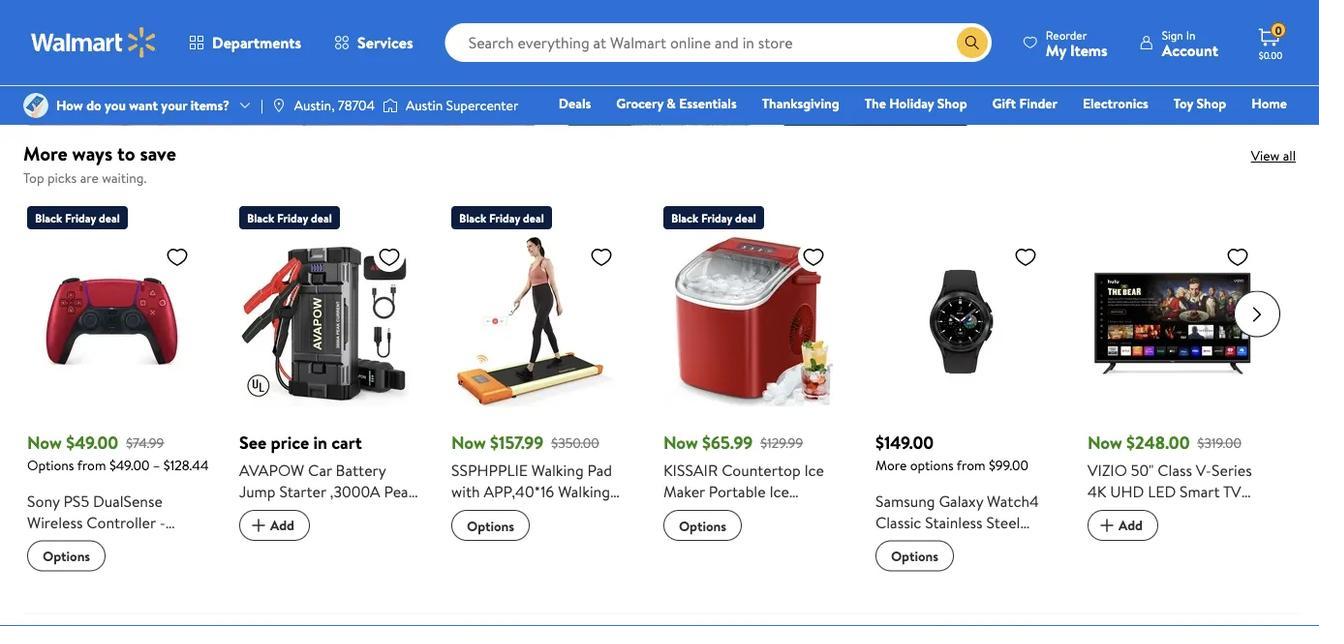Task type: locate. For each thing, give the bounding box(es) containing it.
wireless
[[27, 511, 83, 533]]

search icon image
[[964, 35, 980, 50]]

1 horizontal spatial smart
[[876, 533, 916, 554]]

0 horizontal spatial red
[[87, 533, 113, 554]]

grocery & essentials link
[[607, 93, 745, 114]]

to up waiting.
[[117, 140, 135, 167]]

1 deal from the left
[[99, 209, 120, 226]]

deal for $157.99
[[523, 209, 544, 226]]

&
[[667, 94, 676, 113], [588, 502, 599, 524]]

1 vertical spatial in
[[708, 566, 720, 587]]

product group containing now $157.99
[[451, 198, 636, 627]]

sony ps5 dualsense wireless controller - volcanic red image
[[27, 237, 197, 406]]

1 horizontal spatial in
[[708, 566, 720, 587]]

kitchen
[[663, 587, 715, 609]]

options up the 26lbs/24h,
[[679, 516, 727, 535]]

 image for austin, 78704
[[271, 98, 287, 113]]

one
[[1139, 121, 1168, 140]]

red right party
[[784, 587, 810, 609]]

26lbs/24h,
[[663, 545, 741, 566]]

0 horizontal spatial for
[[397, 502, 416, 524]]

product group
[[27, 198, 212, 590], [239, 198, 424, 627], [451, 198, 636, 627], [663, 198, 848, 609], [876, 198, 1060, 590], [1088, 198, 1273, 590]]

0 vertical spatial more
[[23, 140, 68, 167]]

options link up the 26lbs/24h,
[[663, 510, 742, 541]]

one debit link
[[1130, 120, 1213, 141]]

$49.00 left –
[[109, 456, 150, 475]]

5 product group from the left
[[876, 198, 1060, 590]]

all
[[1283, 146, 1296, 165]]

2 horizontal spatial for
[[771, 566, 791, 587]]

1 vertical spatial treadmill
[[479, 587, 539, 609]]

3 product group from the left
[[451, 198, 636, 627]]

8l right gas
[[329, 524, 345, 545]]

0 horizontal spatial add
[[270, 516, 294, 535]]

home inside home fashion
[[1252, 94, 1287, 113]]

2 vertical spatial smart
[[239, 609, 279, 627]]

from up galaxy
[[957, 456, 986, 475]]

with up the record
[[451, 481, 480, 502]]

ice right '9' at the bottom of page
[[757, 545, 777, 566]]

& right grocery
[[667, 94, 676, 113]]

sign
[[1162, 27, 1183, 43]]

red right volcanic
[[87, 533, 113, 554]]

vizio 50" class v-series 4k uhd led smart tv v505-j09 image
[[1088, 237, 1257, 406]]

portable down the "avapow"
[[239, 502, 296, 524]]

items
[[1070, 39, 1108, 61]]

1 horizontal spatial to
[[262, 524, 276, 545]]

now inside now $157.99 $350.00 ssphpplie walking pad with app,40*16 walking area phone control & record data, 2.5hp treadmill under desk, 300 lb weight capacity walking pad treadmill for home and office
[[451, 431, 486, 455]]

shop right holiday
[[937, 94, 967, 113]]

shop
[[937, 94, 967, 113], [1197, 94, 1226, 113]]

sony ps5 dualsense wireless controller - volcanic red options
[[27, 490, 165, 565]]

how do you want your items?
[[56, 96, 230, 115]]

0 vertical spatial red
[[87, 533, 113, 554]]

1 vertical spatial &
[[588, 502, 599, 524]]

for right 'starters'
[[397, 502, 416, 524]]

0 horizontal spatial add button
[[239, 510, 310, 541]]

avapow car battery jump starter ,3000a peak portable jump starters for up to 8l gas 8l diesel engine with booster function,12v lithium jump charger pack box with smart safety clamp image
[[239, 237, 409, 406]]

add down uhd
[[1119, 516, 1143, 535]]

austin
[[406, 96, 443, 115]]

2 horizontal spatial home
[[1252, 94, 1287, 113]]

kissair
[[663, 460, 718, 481]]

ice up self- at bottom right
[[804, 460, 824, 481]]

6 product group from the left
[[1088, 198, 1273, 590]]

now up sony
[[27, 431, 62, 455]]

2 8l from the left
[[329, 524, 345, 545]]

$49.00 left $74.99
[[66, 431, 118, 455]]

black friday deal for price
[[247, 209, 332, 226]]

4 black friday deal from the left
[[671, 209, 756, 226]]

2 add from the left
[[1119, 516, 1143, 535]]

1 vertical spatial to
[[262, 524, 276, 545]]

friday
[[65, 209, 96, 226], [277, 209, 308, 226], [489, 209, 520, 226], [701, 209, 732, 226]]

in left 6
[[708, 566, 720, 587]]

0 vertical spatial to
[[117, 140, 135, 167]]

1 vertical spatial smart
[[876, 533, 916, 554]]

1 horizontal spatial red
[[784, 587, 810, 609]]

home inside now $65.99 $129.99 kissair countertop ice maker portable ice machine with handle, self- cleaning ice makers, 26lbs/24h, 9 ice cubes ready in 6 mins for home kitchen bar party red
[[795, 566, 836, 587]]

1 shop from the left
[[937, 94, 967, 113]]

 image
[[23, 93, 48, 118]]

toy
[[1174, 94, 1193, 113]]

how
[[56, 96, 83, 115]]

options link down wireless
[[27, 541, 106, 572]]

0 horizontal spatial &
[[588, 502, 599, 524]]

add
[[270, 516, 294, 535], [1119, 516, 1143, 535]]

shop right toy
[[1197, 94, 1226, 113]]

1 horizontal spatial shop
[[1197, 94, 1226, 113]]

1 add from the left
[[270, 516, 294, 535]]

treadmill down area
[[451, 545, 511, 566]]

phone
[[487, 502, 529, 524]]

treadmill
[[451, 545, 511, 566], [479, 587, 539, 609]]

black friday deal
[[35, 209, 120, 226], [247, 209, 332, 226], [459, 209, 544, 226], [671, 209, 756, 226]]

2 from from the left
[[957, 456, 986, 475]]

black
[[35, 209, 62, 226], [247, 209, 274, 226], [459, 209, 486, 226], [671, 209, 698, 226], [950, 554, 986, 575]]

for inside now $65.99 $129.99 kissair countertop ice maker portable ice machine with handle, self- cleaning ice makers, 26lbs/24h, 9 ice cubes ready in 6 mins for home kitchen bar party red
[[771, 566, 791, 587]]

smart left safety
[[239, 609, 279, 627]]

2 shop from the left
[[1197, 94, 1226, 113]]

1 horizontal spatial 8l
[[329, 524, 345, 545]]

deal for $49.00
[[99, 209, 120, 226]]

1 horizontal spatial &
[[667, 94, 676, 113]]

 image right the 78704
[[383, 96, 398, 115]]

more up top
[[23, 140, 68, 167]]

options link for $49.00
[[27, 541, 106, 572]]

walmart+ link
[[1221, 120, 1296, 141]]

vizio
[[1088, 460, 1127, 481]]

now up ssphpplie
[[451, 431, 486, 455]]

0 vertical spatial pad
[[587, 460, 612, 481]]

1 horizontal spatial home
[[795, 566, 836, 587]]

now inside now $248.00 $319.00 vizio 50" class v-series 4k uhd led smart tv v505-j09
[[1088, 431, 1122, 455]]

engine
[[239, 545, 285, 566]]

ice
[[804, 460, 824, 481], [769, 481, 789, 502], [726, 524, 746, 545], [757, 545, 777, 566]]

deal for $65.99
[[735, 209, 756, 226]]

now up kissair
[[663, 431, 698, 455]]

now inside now $49.00 $74.99 options from $49.00 – $128.44
[[27, 431, 62, 455]]

options link down app,40*16
[[451, 510, 530, 541]]

jump
[[239, 481, 276, 502], [299, 502, 336, 524], [382, 566, 418, 587]]

pad
[[587, 460, 612, 481], [451, 587, 476, 609]]

1 horizontal spatial for
[[543, 587, 563, 609]]

do
[[86, 96, 101, 115]]

steel
[[986, 511, 1020, 533]]

3 friday from the left
[[489, 209, 520, 226]]

pad down the record
[[451, 587, 476, 609]]

sign in to add to favorites list, kissair countertop ice maker portable ice machine with handle, self-cleaning ice makers, 26lbs/24h, 9 ice cubes ready in 6 mins for home kitchen bar party red image
[[802, 245, 825, 269]]

jump down car
[[299, 502, 336, 524]]

jump right lithium
[[382, 566, 418, 587]]

,3000a
[[330, 481, 380, 502]]

add button down uhd
[[1088, 510, 1158, 541]]

walmart image
[[31, 27, 157, 58]]

1 horizontal spatial  image
[[383, 96, 398, 115]]

thanksgiving link
[[753, 93, 848, 114]]

300
[[601, 545, 628, 566]]

for down under
[[543, 587, 563, 609]]

0 horizontal spatial jump
[[239, 481, 276, 502]]

$128.44
[[163, 456, 209, 475]]

& right control
[[588, 502, 599, 524]]

0 horizontal spatial pad
[[451, 587, 476, 609]]

function,12v
[[239, 566, 325, 587]]

home
[[1252, 94, 1287, 113], [795, 566, 836, 587], [567, 587, 608, 609]]

black friday deal for $157.99
[[459, 209, 544, 226]]

options inside now $49.00 $74.99 options from $49.00 – $128.44
[[27, 456, 74, 475]]

home up walmart+
[[1252, 94, 1287, 113]]

0 vertical spatial &
[[667, 94, 676, 113]]

treadmill down under
[[479, 587, 539, 609]]

j09
[[1129, 502, 1154, 524]]

add left gas
[[270, 516, 294, 535]]

0 horizontal spatial home
[[567, 587, 608, 609]]

more ways to save top picks are waiting.
[[23, 140, 176, 187]]

more inside more ways to save top picks are waiting.
[[23, 140, 68, 167]]

austin, 78704
[[294, 96, 375, 115]]

0 horizontal spatial shop
[[937, 94, 967, 113]]

$319.00
[[1198, 433, 1242, 452]]

2 black friday deal from the left
[[247, 209, 332, 226]]

makers,
[[749, 524, 801, 545]]

1 friday from the left
[[65, 209, 96, 226]]

bar
[[718, 587, 741, 609]]

3 deal from the left
[[523, 209, 544, 226]]

gas
[[300, 524, 325, 545]]

dualsense
[[93, 490, 163, 511]]

0 horizontal spatial smart
[[239, 609, 279, 627]]

$74.99
[[126, 433, 164, 452]]

in left cart
[[313, 431, 327, 455]]

in inside see price in cart avapow car battery jump starter ,3000a peak portable jump starters for up to 8l gas 8l diesel engine with booster function,12v lithium jump charger pack box with smart safety clamp
[[313, 431, 327, 455]]

4 now from the left
[[1088, 431, 1122, 455]]

-
[[159, 511, 165, 533]]

battery
[[336, 460, 386, 481]]

2 deal from the left
[[311, 209, 332, 226]]

0 horizontal spatial to
[[117, 140, 135, 167]]

v-
[[1196, 460, 1212, 481]]

0 vertical spatial in
[[313, 431, 327, 455]]

in
[[1186, 27, 1195, 43]]

3 black friday deal from the left
[[459, 209, 544, 226]]

1 vertical spatial more
[[876, 456, 907, 475]]

1 from from the left
[[77, 456, 106, 475]]

 image right "|"
[[271, 98, 287, 113]]

for inside now $157.99 $350.00 ssphpplie walking pad with app,40*16 walking area phone control & record data, 2.5hp treadmill under desk, 300 lb weight capacity walking pad treadmill for home and office
[[543, 587, 563, 609]]

4 product group from the left
[[663, 198, 848, 609]]

add button up "engine" on the left
[[239, 510, 310, 541]]

8l left gas
[[280, 524, 297, 545]]

diesel
[[349, 524, 390, 545]]

50"
[[1131, 460, 1154, 481]]

options down app,40*16
[[467, 516, 514, 535]]

walking
[[531, 460, 584, 481], [558, 481, 610, 502], [581, 566, 633, 587]]

self-
[[811, 502, 842, 524]]

add for add to cart image
[[1119, 516, 1143, 535]]

jump up add to cart icon
[[239, 481, 276, 502]]

home inside now $157.99 $350.00 ssphpplie walking pad with app,40*16 walking area phone control & record data, 2.5hp treadmill under desk, 300 lb weight capacity walking pad treadmill for home and office
[[567, 587, 608, 609]]

4 deal from the left
[[735, 209, 756, 226]]

gift finder
[[992, 94, 1058, 113]]

1 black friday deal from the left
[[35, 209, 120, 226]]

sign in to add to favorites list, avapow car battery jump starter ,3000a peak portable jump starters for up to 8l gas 8l diesel engine with booster function,12v lithium jump charger pack box with smart safety clamp image
[[378, 245, 401, 269]]

with right "engine" on the left
[[289, 545, 317, 566]]

now for $49.00
[[27, 431, 62, 455]]

home left the 'and'
[[567, 587, 608, 609]]

the holiday shop
[[865, 94, 967, 113]]

smart
[[1180, 481, 1220, 502], [876, 533, 916, 554], [239, 609, 279, 627]]

options link for $65.99
[[663, 510, 742, 541]]

portable down $65.99
[[709, 481, 766, 502]]

now up vizio
[[1088, 431, 1122, 455]]

now for $157.99
[[451, 431, 486, 455]]

1 now from the left
[[27, 431, 62, 455]]

1 horizontal spatial pad
[[587, 460, 612, 481]]

view all
[[1251, 146, 1296, 165]]

options down wireless
[[43, 547, 90, 565]]

1 horizontal spatial more
[[876, 456, 907, 475]]

1 horizontal spatial from
[[957, 456, 986, 475]]

with inside now $65.99 $129.99 kissair countertop ice maker portable ice machine with handle, self- cleaning ice makers, 26lbs/24h, 9 ice cubes ready in 6 mins for home kitchen bar party red
[[724, 502, 753, 524]]

0 vertical spatial smart
[[1180, 481, 1220, 502]]

ice up makers, at the right of the page
[[769, 481, 789, 502]]

2 now from the left
[[451, 431, 486, 455]]

2 horizontal spatial smart
[[1180, 481, 1220, 502]]

home fashion
[[994, 94, 1287, 140]]

1 vertical spatial red
[[784, 587, 810, 609]]

0 horizontal spatial  image
[[271, 98, 287, 113]]

for right mins
[[771, 566, 791, 587]]

$350.00
[[551, 433, 599, 452]]

2 horizontal spatial jump
[[382, 566, 418, 587]]

app,40*16
[[484, 481, 554, 502]]

1 product group from the left
[[27, 198, 212, 590]]

home right party
[[795, 566, 836, 587]]

portable inside see price in cart avapow car battery jump starter ,3000a peak portable jump starters for up to 8l gas 8l diesel engine with booster function,12v lithium jump charger pack box with smart safety clamp
[[239, 502, 296, 524]]

3 now from the left
[[663, 431, 698, 455]]

pad down $350.00
[[587, 460, 612, 481]]

black inside samsung galaxy watch4 classic stainless steel smart watch, 42mm, bluetooth, black
[[950, 554, 986, 575]]

now $157.99 $350.00 ssphpplie walking pad with app,40*16 walking area phone control & record data, 2.5hp treadmill under desk, 300 lb weight capacity walking pad treadmill for home and office
[[451, 431, 635, 627]]

account
[[1162, 39, 1218, 61]]

0 horizontal spatial more
[[23, 140, 68, 167]]

options up sony
[[27, 456, 74, 475]]

with
[[451, 481, 480, 502], [724, 502, 753, 524], [289, 545, 317, 566], [362, 587, 391, 609]]

black for $157.99
[[459, 209, 486, 226]]

price
[[271, 431, 309, 455]]

0 horizontal spatial from
[[77, 456, 106, 475]]

options link
[[451, 510, 530, 541], [663, 510, 742, 541], [27, 541, 106, 572], [876, 541, 954, 572]]

options inside sony ps5 dualsense wireless controller - volcanic red options
[[43, 547, 90, 565]]

$65.99
[[702, 431, 753, 455]]

2 product group from the left
[[239, 198, 424, 627]]

more down '$149.00'
[[876, 456, 907, 475]]

1 add button from the left
[[239, 510, 310, 541]]

smart left tv
[[1180, 481, 1220, 502]]

0 horizontal spatial 8l
[[280, 524, 297, 545]]

2 friday from the left
[[277, 209, 308, 226]]

now inside now $65.99 $129.99 kissair countertop ice maker portable ice machine with handle, self- cleaning ice makers, 26lbs/24h, 9 ice cubes ready in 6 mins for home kitchen bar party red
[[663, 431, 698, 455]]

1 horizontal spatial portable
[[709, 481, 766, 502]]

sign in to add to favorites list, samsung galaxy watch4 classic stainless steel smart watch, 42mm, bluetooth, black image
[[1014, 245, 1037, 269]]

4 friday from the left
[[701, 209, 732, 226]]

0 horizontal spatial in
[[313, 431, 327, 455]]

lithium
[[328, 566, 378, 587]]

smart down samsung
[[876, 533, 916, 554]]

 image for austin supercenter
[[383, 96, 398, 115]]

from up ps5
[[77, 456, 106, 475]]

0 horizontal spatial portable
[[239, 502, 296, 524]]

options down "classic"
[[891, 547, 939, 565]]

with left handle,
[[724, 502, 753, 524]]

electronics
[[1083, 94, 1149, 113]]

debit
[[1171, 121, 1204, 140]]

$49.00
[[66, 431, 118, 455], [109, 456, 150, 475]]

 image
[[383, 96, 398, 115], [271, 98, 287, 113]]

austin supercenter
[[406, 96, 519, 115]]

portable
[[709, 481, 766, 502], [239, 502, 296, 524]]

1 horizontal spatial add button
[[1088, 510, 1158, 541]]

desk,
[[560, 545, 597, 566]]

to right up at left
[[262, 524, 276, 545]]

lb
[[451, 566, 463, 587]]

1 horizontal spatial add
[[1119, 516, 1143, 535]]

car
[[308, 460, 332, 481]]

smart inside samsung galaxy watch4 classic stainless steel smart watch, 42mm, bluetooth, black
[[876, 533, 916, 554]]

9
[[745, 545, 754, 566]]

booster
[[321, 545, 374, 566]]



Task type: vqa. For each thing, say whether or not it's contained in the screenshot.
topmost More
yes



Task type: describe. For each thing, give the bounding box(es) containing it.
walking up 2.5hp
[[558, 481, 610, 502]]

with inside now $157.99 $350.00 ssphpplie walking pad with app,40*16 walking area phone control & record data, 2.5hp treadmill under desk, 300 lb weight capacity walking pad treadmill for home and office
[[451, 481, 480, 502]]

ssphpplie walking pad with app,40*16 walking area phone control & record data, 2.5hp treadmill under desk, 300 lb weight capacity walking pad treadmill for home and office image
[[451, 237, 621, 406]]

my
[[1046, 39, 1066, 61]]

more inside $149.00 more options from $99.00
[[876, 456, 907, 475]]

sign in to add to favorites list, ssphpplie walking pad with app,40*16 walking area phone control & record data, 2.5hp treadmill under desk, 300 lb weight capacity walking pad treadmill for home and office image
[[590, 245, 613, 269]]

avapow
[[239, 460, 304, 481]]

sign in to add to favorites list, vizio 50" class v-series 4k uhd led smart tv v505-j09 image
[[1226, 245, 1249, 269]]

1 horizontal spatial jump
[[299, 502, 336, 524]]

controller
[[86, 511, 156, 533]]

sony
[[27, 490, 60, 511]]

next slide for more ways to save list image
[[1234, 291, 1280, 338]]

up
[[239, 524, 258, 545]]

austin,
[[294, 96, 335, 115]]

ice left makers, at the right of the page
[[726, 524, 746, 545]]

office
[[451, 609, 495, 627]]

under
[[515, 545, 556, 566]]

registry
[[1064, 121, 1114, 140]]

add for add to cart icon
[[270, 516, 294, 535]]

from inside $149.00 more options from $99.00
[[957, 456, 986, 475]]

capacity
[[518, 566, 577, 587]]

black for price
[[247, 209, 274, 226]]

you
[[105, 96, 126, 115]]

deal for price
[[311, 209, 332, 226]]

save
[[140, 140, 176, 167]]

1 vertical spatial $49.00
[[109, 456, 150, 475]]

pack
[[298, 587, 329, 609]]

record
[[451, 524, 500, 545]]

ps5
[[63, 490, 89, 511]]

red inside now $65.99 $129.99 kissair countertop ice maker portable ice machine with handle, self- cleaning ice makers, 26lbs/24h, 9 ice cubes ready in 6 mins for home kitchen bar party red
[[784, 587, 810, 609]]

0 vertical spatial treadmill
[[451, 545, 511, 566]]

2.5hp
[[543, 524, 583, 545]]

friday for $65.99
[[701, 209, 732, 226]]

product group containing $149.00
[[876, 198, 1060, 590]]

party
[[745, 587, 780, 609]]

uhd
[[1110, 481, 1144, 502]]

black friday deal for $65.99
[[671, 209, 756, 226]]

essentials
[[679, 94, 737, 113]]

$248.00
[[1126, 431, 1190, 455]]

2 add button from the left
[[1088, 510, 1158, 541]]

78704
[[338, 96, 375, 115]]

ssphpplie
[[451, 460, 528, 481]]

kissair countertop ice maker portable ice machine with handle, self-cleaning ice makers, 26lbs/24h, 9 ice cubes ready in 6 mins for home kitchen bar party red image
[[663, 237, 833, 406]]

Walmart Site-Wide search field
[[445, 23, 992, 62]]

walking down $350.00
[[531, 460, 584, 481]]

the holiday shop link
[[856, 93, 976, 114]]

to inside see price in cart avapow car battery jump starter ,3000a peak portable jump starters for up to 8l gas 8l diesel engine with booster function,12v lithium jump charger pack box with smart safety clamp
[[262, 524, 276, 545]]

|
[[261, 96, 263, 115]]

options link for $157.99
[[451, 510, 530, 541]]

add to cart image
[[1095, 514, 1119, 537]]

black friday deal for $49.00
[[35, 209, 120, 226]]

view all link
[[1251, 146, 1296, 165]]

1 vertical spatial pad
[[451, 587, 476, 609]]

red inside sony ps5 dualsense wireless controller - volcanic red options
[[87, 533, 113, 554]]

cart
[[332, 431, 362, 455]]

holiday
[[889, 94, 934, 113]]

mins
[[736, 566, 768, 587]]

now for $65.99
[[663, 431, 698, 455]]

$149.00 more options from $99.00
[[876, 431, 1029, 475]]

–
[[153, 456, 160, 475]]

black for $49.00
[[35, 209, 62, 226]]

shop inside the holiday shop link
[[937, 94, 967, 113]]

grocery & essentials
[[616, 94, 737, 113]]

samsung galaxy watch4 classic stainless steel smart watch, 42mm, bluetooth, black image
[[876, 237, 1045, 406]]

options link down "classic"
[[876, 541, 954, 572]]

items?
[[191, 96, 230, 115]]

top
[[23, 169, 44, 187]]

sign in account
[[1162, 27, 1218, 61]]

stainless
[[925, 511, 983, 533]]

now $49.00 $74.99 options from $49.00 – $128.44
[[27, 431, 209, 475]]

add to cart image
[[247, 514, 270, 537]]

and
[[611, 587, 635, 609]]

product group containing now $49.00
[[27, 198, 212, 590]]

gift finder link
[[984, 93, 1066, 114]]

sign in to add to favorites list, sony ps5 dualsense wireless controller - volcanic red image
[[166, 245, 189, 269]]

to inside more ways to save top picks are waiting.
[[117, 140, 135, 167]]

portable inside now $65.99 $129.99 kissair countertop ice maker portable ice machine with handle, self- cleaning ice makers, 26lbs/24h, 9 ice cubes ready in 6 mins for home kitchen bar party red
[[709, 481, 766, 502]]

maker
[[663, 481, 705, 502]]

starter
[[279, 481, 326, 502]]

fashion link
[[985, 120, 1048, 141]]

see
[[239, 431, 267, 455]]

for inside see price in cart avapow car battery jump starter ,3000a peak portable jump starters for up to 8l gas 8l diesel engine with booster function,12v lithium jump charger pack box with smart safety clamp
[[397, 502, 416, 524]]

1 8l from the left
[[280, 524, 297, 545]]

gift
[[992, 94, 1016, 113]]

starters
[[340, 502, 393, 524]]

now $65.99 $129.99 kissair countertop ice maker portable ice machine with handle, self- cleaning ice makers, 26lbs/24h, 9 ice cubes ready in 6 mins for home kitchen bar party red
[[663, 431, 842, 609]]

friday for price
[[277, 209, 308, 226]]

safety
[[283, 609, 326, 627]]

the
[[865, 94, 886, 113]]

box
[[333, 587, 358, 609]]

product group containing see price in cart
[[239, 198, 424, 627]]

from inside now $49.00 $74.99 options from $49.00 – $128.44
[[77, 456, 106, 475]]

Search search field
[[445, 23, 992, 62]]

picks
[[47, 169, 77, 187]]

42mm,
[[969, 533, 1016, 554]]

now for $248.00
[[1088, 431, 1122, 455]]

$129.99
[[761, 433, 803, 452]]

options
[[910, 456, 954, 475]]

waiting.
[[102, 169, 146, 187]]

$0.00
[[1259, 48, 1283, 62]]

ready
[[663, 566, 704, 587]]

in inside now $65.99 $129.99 kissair countertop ice maker portable ice machine with handle, self- cleaning ice makers, 26lbs/24h, 9 ice cubes ready in 6 mins for home kitchen bar party red
[[708, 566, 720, 587]]

clamp
[[329, 609, 372, 627]]

product group containing now $65.99
[[663, 198, 848, 609]]

services
[[357, 32, 413, 53]]

4k
[[1088, 481, 1106, 502]]

black for $65.99
[[671, 209, 698, 226]]

friday for $157.99
[[489, 209, 520, 226]]

classic
[[876, 511, 921, 533]]

$99.00
[[989, 456, 1029, 475]]

ways
[[72, 140, 113, 167]]

0 vertical spatial $49.00
[[66, 431, 118, 455]]

shop inside toy shop link
[[1197, 94, 1226, 113]]

smart inside see price in cart avapow car battery jump starter ,3000a peak portable jump starters for up to 8l gas 8l diesel engine with booster function,12v lithium jump charger pack box with smart safety clamp
[[239, 609, 279, 627]]

6
[[724, 566, 732, 587]]

deals
[[559, 94, 591, 113]]

product group containing now $248.00
[[1088, 198, 1273, 590]]

weight
[[467, 566, 515, 587]]

v505-
[[1088, 502, 1129, 524]]

departments
[[212, 32, 301, 53]]

charger
[[239, 587, 294, 609]]

with right box
[[362, 587, 391, 609]]

services button
[[318, 19, 430, 66]]

control
[[533, 502, 585, 524]]

home link
[[1243, 93, 1296, 114]]

friday for $49.00
[[65, 209, 96, 226]]

deals link
[[550, 93, 600, 114]]

$149.00
[[876, 431, 934, 455]]

data,
[[503, 524, 539, 545]]

cleaning
[[663, 524, 722, 545]]

walking right capacity
[[581, 566, 633, 587]]

& inside now $157.99 $350.00 ssphpplie walking pad with app,40*16 walking area phone control & record data, 2.5hp treadmill under desk, 300 lb weight capacity walking pad treadmill for home and office
[[588, 502, 599, 524]]

smart inside now $248.00 $319.00 vizio 50" class v-series 4k uhd led smart tv v505-j09
[[1180, 481, 1220, 502]]

cubes
[[781, 545, 823, 566]]



